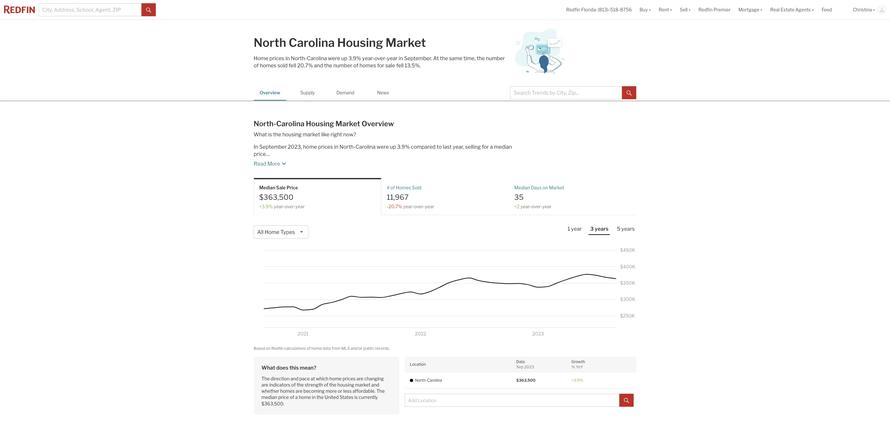 Task type: describe. For each thing, give the bounding box(es) containing it.
housing for north
[[337, 35, 383, 50]]

rent ▾ button
[[659, 0, 673, 20]]

all
[[257, 229, 264, 235]]

1
[[568, 226, 571, 232]]

direction
[[271, 376, 290, 381]]

supply link
[[292, 85, 324, 100]]

0 horizontal spatial redfin
[[272, 346, 284, 351]]

were inside home prices in north-carolina were up 3.9% year-over-year in september. at the same time, the number of homes sold fell 20.7% and the number of homes for sale fell 13.5%.
[[328, 55, 340, 62]]

read
[[254, 161, 267, 167]]

all home types
[[257, 229, 295, 235]]

buy ▾
[[640, 7, 652, 12]]

median sale price $363,500 +3.9% year-over-year
[[259, 185, 305, 209]]

the down the becoming
[[317, 395, 324, 400]]

year- inside median days on market 35 +2 year-over-year
[[521, 204, 532, 209]]

2 horizontal spatial homes
[[360, 63, 376, 69]]

real estate agents ▾ button
[[767, 0, 818, 20]]

is inside the direction and pace at which home prices are changing are indicators of the strength of the housing market and whether homes are becoming more or less affordable. the median price of a home in the united states is currently $363,500.
[[355, 395, 358, 400]]

of down the indicators
[[290, 395, 294, 400]]

north carolina housing market
[[254, 35, 426, 50]]

selling
[[466, 144, 481, 150]]

public
[[364, 346, 375, 351]]

median inside in september 2023, home prices in north-carolina were up 3.9% compared to last year, selling for a median price
[[494, 144, 512, 150]]

carolina inside home prices in north-carolina were up 3.9% year-over-year in september. at the same time, the number of homes sold fell 20.7% and the number of homes for sale fell 13.5%.
[[307, 55, 327, 62]]

north-carolina
[[415, 378, 442, 383]]

over- inside home prices in north-carolina were up 3.9% year-over-year in september. at the same time, the number of homes sold fell 20.7% and the number of homes for sale fell 13.5%.
[[375, 55, 387, 62]]

up inside in september 2023, home prices in north-carolina were up 3.9% compared to last year, selling for a median price
[[390, 144, 396, 150]]

of inside # of homes sold 11,967 -20.7% year-over-year
[[391, 185, 395, 191]]

1 horizontal spatial are
[[296, 388, 303, 394]]

north
[[254, 35, 286, 50]]

1 vertical spatial the
[[377, 388, 385, 394]]

in september 2023, home prices in north-carolina were up 3.9% compared to last year, selling for a median price
[[254, 144, 512, 157]]

year inside median sale price $363,500 +3.9% year-over-year
[[296, 204, 305, 209]]

states
[[340, 395, 354, 400]]

demand link
[[329, 85, 362, 100]]

0 vertical spatial number
[[486, 55, 505, 62]]

in inside the direction and pace at which home prices are changing are indicators of the strength of the housing market and whether homes are becoming more or less affordable. the median price of a home in the united states is currently $363,500.
[[312, 395, 316, 400]]

home inside home prices in north-carolina were up 3.9% year-over-year in september. at the same time, the number of homes sold fell 20.7% and the number of homes for sale fell 13.5%.
[[254, 55, 269, 62]]

1 fell from the left
[[289, 63, 296, 69]]

20.7% inside # of homes sold 11,967 -20.7% year-over-year
[[389, 204, 403, 209]]

home up more
[[330, 376, 342, 381]]

becoming
[[304, 388, 325, 394]]

what does this mean?
[[262, 365, 317, 371]]

0 horizontal spatial number
[[334, 63, 353, 69]]

0 horizontal spatial and
[[291, 376, 299, 381]]

1 vertical spatial home
[[265, 229, 280, 235]]

indicators
[[269, 382, 291, 388]]

1 year
[[568, 226, 582, 232]]

last
[[443, 144, 452, 150]]

2023,
[[288, 144, 302, 150]]

sell ▾
[[680, 7, 691, 12]]

1 vertical spatial on
[[266, 346, 271, 351]]

$363,500.
[[262, 401, 284, 406]]

sale
[[386, 63, 395, 69]]

what for what does this mean?
[[262, 365, 275, 371]]

this
[[290, 365, 299, 371]]

sell ▾ button
[[680, 0, 691, 20]]

submit search image
[[146, 7, 151, 13]]

sale
[[276, 185, 286, 191]]

homes inside the direction and pace at which home prices are changing are indicators of the strength of the housing market and whether homes are becoming more or less affordable. the median price of a home in the united states is currently $363,500.
[[280, 388, 295, 394]]

20.7% inside home prices in north-carolina were up 3.9% year-over-year in september. at the same time, the number of homes sold fell 20.7% and the number of homes for sale fell 13.5%.
[[297, 63, 313, 69]]

in left september.
[[399, 55, 403, 62]]

home left data
[[312, 346, 322, 351]]

on inside median days on market 35 +2 year-over-year
[[543, 185, 548, 191]]

now?
[[343, 132, 356, 138]]

based
[[254, 346, 265, 351]]

median days on market 35 +2 year-over-year
[[515, 185, 565, 209]]

over- inside median days on market 35 +2 year-over-year
[[532, 204, 543, 209]]

overview link
[[254, 85, 286, 100]]

mean?
[[300, 365, 317, 371]]

▾ for christina ▾
[[874, 7, 876, 12]]

5 years button
[[616, 226, 637, 234]]

year- inside median sale price $363,500 +3.9% year-over-year
[[274, 204, 285, 209]]

less
[[344, 388, 352, 394]]

price inside in september 2023, home prices in north-carolina were up 3.9% compared to last year, selling for a median price
[[254, 151, 266, 157]]

market inside the direction and pace at which home prices are changing are indicators of the strength of the housing market and whether homes are becoming more or less affordable. the median price of a home in the united states is currently $363,500.
[[355, 382, 371, 388]]

▾ for buy ▾
[[649, 7, 652, 12]]

housing inside the direction and pace at which home prices are changing are indicators of the strength of the housing market and whether homes are becoming more or less affordable. the median price of a home in the united states is currently $363,500.
[[338, 382, 355, 388]]

market for north carolina housing market
[[386, 35, 426, 50]]

2 vertical spatial and
[[372, 382, 380, 388]]

1 horizontal spatial $363,500
[[517, 378, 536, 383]]

real
[[771, 7, 780, 12]]

at
[[311, 376, 315, 381]]

a inside in september 2023, home prices in north-carolina were up 3.9% compared to last year, selling for a median price
[[490, 144, 493, 150]]

rent
[[659, 7, 670, 12]]

carolina for north carolina housing market
[[289, 35, 335, 50]]

0 horizontal spatial market
[[303, 132, 320, 138]]

sold
[[412, 185, 422, 191]]

sell ▾ button
[[677, 0, 695, 20]]

price
[[287, 185, 298, 191]]

growth
[[572, 359, 585, 364]]

the down pace at the bottom left of page
[[297, 382, 304, 388]]

in up sold
[[286, 55, 290, 62]]

carolina for north-carolina
[[427, 378, 442, 383]]

news
[[377, 90, 389, 95]]

redfin for redfin premier
[[699, 7, 713, 12]]

of down north carolina housing market
[[354, 63, 359, 69]]

christina
[[854, 7, 873, 12]]

in inside in september 2023, home prices in north-carolina were up 3.9% compared to last year, selling for a median price
[[334, 144, 339, 150]]

buy
[[640, 7, 648, 12]]

and/or
[[351, 346, 363, 351]]

▾ for mortgage ▾
[[761, 7, 763, 12]]

united
[[325, 395, 339, 400]]

pace
[[300, 376, 310, 381]]

Add Location search field
[[405, 394, 620, 407]]

mortgage
[[739, 7, 760, 12]]

carolina inside in september 2023, home prices in north-carolina were up 3.9% compared to last year, selling for a median price
[[356, 144, 376, 150]]

13.5%.
[[405, 63, 421, 69]]

home down the becoming
[[299, 395, 311, 400]]

of left sold
[[254, 63, 259, 69]]

yoy
[[576, 365, 584, 370]]

year inside home prices in north-carolina were up 3.9% year-over-year in september. at the same time, the number of homes sold fell 20.7% and the number of homes for sale fell 13.5%.
[[387, 55, 398, 62]]

housing for north-
[[306, 119, 334, 128]]

the up september
[[273, 132, 281, 138]]

518-
[[611, 7, 621, 12]]

to
[[437, 144, 442, 150]]

strength
[[305, 382, 323, 388]]

1 vertical spatial overview
[[362, 119, 394, 128]]

2 horizontal spatial are
[[357, 376, 364, 381]]

# of homes sold 11,967 -20.7% year-over-year
[[387, 185, 434, 209]]

sold
[[278, 63, 288, 69]]

-
[[387, 204, 389, 209]]

september.
[[404, 55, 432, 62]]

in
[[254, 144, 258, 150]]

▾ for rent ▾
[[671, 7, 673, 12]]

0 horizontal spatial are
[[262, 382, 269, 388]]

submit search image for the 'search trends by city, zip...' search field
[[627, 90, 632, 96]]

11,967
[[387, 193, 409, 201]]

which
[[316, 376, 329, 381]]

5 years
[[617, 226, 635, 232]]

buy ▾ button
[[640, 0, 652, 20]]

same
[[450, 55, 463, 62]]

the direction and pace at which home prices are changing are indicators of the strength of the housing market and whether homes are becoming more or less affordable. the median price of a home in the united states is currently $363,500.
[[262, 376, 385, 406]]



Task type: locate. For each thing, give the bounding box(es) containing it.
redfin for redfin florida: (813)-518-8756
[[567, 7, 581, 12]]

housing up like
[[306, 119, 334, 128]]

1 vertical spatial is
[[355, 395, 358, 400]]

1 horizontal spatial number
[[486, 55, 505, 62]]

over- up sale
[[375, 55, 387, 62]]

data
[[323, 346, 331, 351]]

submit search image for add location search box
[[625, 398, 630, 403]]

1 horizontal spatial 3.9%
[[397, 144, 410, 150]]

year,
[[453, 144, 464, 150]]

what is the housing market like right now?
[[254, 132, 356, 138]]

▾ inside sell ▾ dropdown button
[[689, 7, 691, 12]]

median right selling
[[494, 144, 512, 150]]

$363,500 down sale
[[259, 193, 294, 201]]

of down which
[[324, 382, 329, 388]]

sep
[[517, 365, 524, 370]]

for right selling
[[482, 144, 489, 150]]

$363,500
[[259, 193, 294, 201], [517, 378, 536, 383]]

rent ▾ button
[[655, 0, 677, 20]]

home prices in north-carolina were up 3.9% year-over-year in september. at the same time, the number of homes sold fell 20.7% and the number of homes for sale fell 13.5%.
[[254, 55, 505, 69]]

right
[[331, 132, 342, 138]]

market left like
[[303, 132, 320, 138]]

the
[[440, 55, 448, 62], [477, 55, 485, 62], [324, 63, 333, 69], [273, 132, 281, 138], [297, 382, 304, 388], [330, 382, 337, 388], [317, 395, 324, 400]]

median down whether
[[262, 395, 277, 400]]

home
[[254, 55, 269, 62], [265, 229, 280, 235]]

year- inside home prices in north-carolina were up 3.9% year-over-year in september. at the same time, the number of homes sold fell 20.7% and the number of homes for sale fell 13.5%.
[[363, 55, 375, 62]]

0 horizontal spatial up
[[342, 55, 348, 62]]

+3.9% up all
[[259, 204, 273, 209]]

1 horizontal spatial overview
[[362, 119, 394, 128]]

1 horizontal spatial on
[[543, 185, 548, 191]]

home right all
[[265, 229, 280, 235]]

over- inside # of homes sold 11,967 -20.7% year-over-year
[[414, 204, 425, 209]]

mls
[[342, 346, 350, 351]]

2 horizontal spatial market
[[549, 185, 565, 191]]

0 vertical spatial housing
[[283, 132, 302, 138]]

the right at
[[440, 55, 448, 62]]

affordable.
[[353, 388, 376, 394]]

3 years
[[591, 226, 609, 232]]

homes left sold
[[260, 63, 277, 69]]

home
[[303, 144, 317, 150], [312, 346, 322, 351], [330, 376, 342, 381], [299, 395, 311, 400]]

+3.9% down yoy
[[572, 378, 584, 383]]

on
[[543, 185, 548, 191], [266, 346, 271, 351]]

0 vertical spatial median
[[494, 144, 512, 150]]

median
[[494, 144, 512, 150], [262, 395, 277, 400]]

years for 5 years
[[622, 226, 635, 232]]

1 vertical spatial price
[[278, 395, 289, 400]]

0 horizontal spatial $363,500
[[259, 193, 294, 201]]

days
[[531, 185, 542, 191]]

0 vertical spatial the
[[262, 376, 270, 381]]

of right # on the left of the page
[[391, 185, 395, 191]]

number right the "time,"
[[486, 55, 505, 62]]

were down north carolina housing market
[[328, 55, 340, 62]]

0 horizontal spatial price
[[254, 151, 266, 157]]

types
[[281, 229, 295, 235]]

year inside 'button'
[[572, 226, 582, 232]]

housing up home prices in north-carolina were up 3.9% year-over-year in september. at the same time, the number of homes sold fell 20.7% and the number of homes for sale fell 13.5%.
[[337, 35, 383, 50]]

overview up in september 2023, home prices in north-carolina were up 3.9% compared to last year, selling for a median price
[[362, 119, 394, 128]]

1 horizontal spatial median
[[515, 185, 531, 191]]

Search Trends by City, Zip... search field
[[510, 86, 623, 99]]

0 horizontal spatial years
[[595, 226, 609, 232]]

years inside "button"
[[622, 226, 635, 232]]

for inside home prices in north-carolina were up 3.9% year-over-year in september. at the same time, the number of homes sold fell 20.7% and the number of homes for sale fell 13.5%.
[[378, 63, 384, 69]]

up inside home prices in north-carolina were up 3.9% year-over-year in september. at the same time, the number of homes sold fell 20.7% and the number of homes for sale fell 13.5%.
[[342, 55, 348, 62]]

0 horizontal spatial housing
[[306, 119, 334, 128]]

more
[[268, 161, 280, 167]]

median inside median sale price $363,500 +3.9% year-over-year
[[259, 185, 275, 191]]

prices up sold
[[270, 55, 285, 62]]

0 horizontal spatial housing
[[283, 132, 302, 138]]

1 horizontal spatial is
[[355, 395, 358, 400]]

▾ inside real estate agents ▾ link
[[812, 7, 815, 12]]

$363,500 down the 2023 in the bottom of the page
[[517, 378, 536, 383]]

▾ right sell
[[689, 7, 691, 12]]

housing up less
[[338, 382, 355, 388]]

agents
[[796, 7, 812, 12]]

0 vertical spatial +3.9%
[[259, 204, 273, 209]]

▾ right agents
[[812, 7, 815, 12]]

20.7%
[[297, 63, 313, 69], [389, 204, 403, 209]]

0 vertical spatial is
[[268, 132, 272, 138]]

▾
[[649, 7, 652, 12], [671, 7, 673, 12], [689, 7, 691, 12], [761, 7, 763, 12], [812, 7, 815, 12], [874, 7, 876, 12]]

▾ right buy
[[649, 7, 652, 12]]

3 ▾ from the left
[[689, 7, 691, 12]]

over- down days
[[532, 204, 543, 209]]

1 horizontal spatial market
[[355, 382, 371, 388]]

redfin premier
[[699, 7, 731, 12]]

1 vertical spatial market
[[336, 119, 360, 128]]

and down changing
[[372, 382, 380, 388]]

1 horizontal spatial for
[[482, 144, 489, 150]]

median inside median days on market 35 +2 year-over-year
[[515, 185, 531, 191]]

for left sale
[[378, 63, 384, 69]]

the down north carolina housing market
[[324, 63, 333, 69]]

0 horizontal spatial homes
[[260, 63, 277, 69]]

0 horizontal spatial median
[[259, 185, 275, 191]]

5 ▾ from the left
[[812, 7, 815, 12]]

0 horizontal spatial prices
[[270, 55, 285, 62]]

carolina for north-carolina housing market overview
[[276, 119, 305, 128]]

market for north-carolina housing market overview
[[336, 119, 360, 128]]

0 horizontal spatial median
[[262, 395, 277, 400]]

1 year button
[[566, 226, 584, 234]]

1 vertical spatial what
[[262, 365, 275, 371]]

0 vertical spatial $363,500
[[259, 193, 294, 201]]

2 horizontal spatial and
[[372, 382, 380, 388]]

of right calculations
[[307, 346, 311, 351]]

1 vertical spatial 20.7%
[[389, 204, 403, 209]]

…
[[266, 151, 270, 157]]

fell right sale
[[397, 63, 404, 69]]

on right days
[[543, 185, 548, 191]]

2 years from the left
[[622, 226, 635, 232]]

1 median from the left
[[259, 185, 275, 191]]

home down what is the housing market like right now?
[[303, 144, 317, 150]]

more
[[326, 388, 337, 394]]

years right 5
[[622, 226, 635, 232]]

+2
[[515, 204, 520, 209]]

1 vertical spatial up
[[390, 144, 396, 150]]

and up supply link
[[314, 63, 323, 69]]

submit search image
[[627, 90, 632, 96], [625, 398, 630, 403]]

(813)-
[[598, 7, 611, 12]]

is right states
[[355, 395, 358, 400]]

1 horizontal spatial and
[[314, 63, 323, 69]]

0 vertical spatial on
[[543, 185, 548, 191]]

market inside median days on market 35 +2 year-over-year
[[549, 185, 565, 191]]

time,
[[464, 55, 476, 62]]

years right 3 at the right bottom
[[595, 226, 609, 232]]

2 horizontal spatial redfin
[[699, 7, 713, 12]]

1 horizontal spatial 20.7%
[[389, 204, 403, 209]]

prices up less
[[343, 376, 356, 381]]

3.9% down north carolina housing market
[[349, 55, 361, 62]]

0 vertical spatial and
[[314, 63, 323, 69]]

0 horizontal spatial 3.9%
[[349, 55, 361, 62]]

6 ▾ from the left
[[874, 7, 876, 12]]

buy ▾ button
[[636, 0, 655, 20]]

market up september.
[[386, 35, 426, 50]]

year
[[387, 55, 398, 62], [296, 204, 305, 209], [425, 204, 434, 209], [543, 204, 552, 209], [572, 226, 582, 232]]

rent ▾
[[659, 7, 673, 12]]

up down north carolina housing market
[[342, 55, 348, 62]]

1 vertical spatial housing
[[338, 382, 355, 388]]

a inside the direction and pace at which home prices are changing are indicators of the strength of the housing market and whether homes are becoming more or less affordable. the median price of a home in the united states is currently $363,500.
[[295, 395, 298, 400]]

based on redfin calculations of home data from mls and/or public records.
[[254, 346, 390, 351]]

whether
[[262, 388, 279, 394]]

1 horizontal spatial the
[[377, 388, 385, 394]]

over- inside median sale price $363,500 +3.9% year-over-year
[[285, 204, 296, 209]]

0 vertical spatial 20.7%
[[297, 63, 313, 69]]

year inside # of homes sold 11,967 -20.7% year-over-year
[[425, 204, 434, 209]]

▾ inside mortgage ▾ dropdown button
[[761, 7, 763, 12]]

prices inside home prices in north-carolina were up 3.9% year-over-year in september. at the same time, the number of homes sold fell 20.7% and the number of homes for sale fell 13.5%.
[[270, 55, 285, 62]]

0 vertical spatial prices
[[270, 55, 285, 62]]

what for what is the housing market like right now?
[[254, 132, 267, 138]]

redfin left florida:
[[567, 7, 581, 12]]

were up read more link
[[377, 144, 389, 150]]

1 horizontal spatial up
[[390, 144, 396, 150]]

changing
[[365, 376, 384, 381]]

location
[[410, 362, 426, 367]]

0 vertical spatial market
[[386, 35, 426, 50]]

1 vertical spatial for
[[482, 144, 489, 150]]

1 horizontal spatial redfin
[[567, 7, 581, 12]]

over-
[[375, 55, 387, 62], [285, 204, 296, 209], [414, 204, 425, 209], [532, 204, 543, 209]]

median left sale
[[259, 185, 275, 191]]

$363,500 inside median sale price $363,500 +3.9% year-over-year
[[259, 193, 294, 201]]

2 horizontal spatial prices
[[343, 376, 356, 381]]

are up affordable.
[[357, 376, 364, 381]]

0 horizontal spatial +3.9%
[[259, 204, 273, 209]]

up up read more link
[[390, 144, 396, 150]]

4 ▾ from the left
[[761, 7, 763, 12]]

year- inside # of homes sold 11,967 -20.7% year-over-year
[[404, 204, 414, 209]]

market for median days on market 35 +2 year-over-year
[[549, 185, 565, 191]]

compared
[[411, 144, 436, 150]]

of right the indicators
[[292, 382, 296, 388]]

number
[[486, 55, 505, 62], [334, 63, 353, 69]]

0 vertical spatial overview
[[260, 90, 280, 95]]

1 vertical spatial housing
[[306, 119, 334, 128]]

1 vertical spatial were
[[377, 144, 389, 150]]

2 vertical spatial prices
[[343, 376, 356, 381]]

0 horizontal spatial a
[[295, 395, 298, 400]]

are down pace at the bottom left of page
[[296, 388, 303, 394]]

1 horizontal spatial a
[[490, 144, 493, 150]]

calculations
[[285, 346, 306, 351]]

1 vertical spatial and
[[291, 376, 299, 381]]

1 vertical spatial a
[[295, 395, 298, 400]]

redfin left calculations
[[272, 346, 284, 351]]

redfin premier button
[[695, 0, 735, 20]]

market up affordable.
[[355, 382, 371, 388]]

christina ▾
[[854, 7, 876, 12]]

1 vertical spatial submit search image
[[625, 398, 630, 403]]

median up the 35
[[515, 185, 531, 191]]

data sep 2023
[[517, 359, 535, 370]]

price up the $363,500.
[[278, 395, 289, 400]]

of
[[254, 63, 259, 69], [354, 63, 359, 69], [391, 185, 395, 191], [307, 346, 311, 351], [292, 382, 296, 388], [324, 382, 329, 388], [290, 395, 294, 400]]

is
[[268, 132, 272, 138], [355, 395, 358, 400]]

from
[[332, 346, 341, 351]]

1 horizontal spatial homes
[[280, 388, 295, 394]]

3.9%
[[349, 55, 361, 62], [397, 144, 410, 150]]

20.7% down 11,967
[[389, 204, 403, 209]]

City, Address, School, Agent, ZIP search field
[[39, 3, 142, 16]]

0 vertical spatial for
[[378, 63, 384, 69]]

home inside in september 2023, home prices in north-carolina were up 3.9% compared to last year, selling for a median price
[[303, 144, 317, 150]]

1 vertical spatial +3.9%
[[572, 378, 584, 383]]

▾ inside buy ▾ dropdown button
[[649, 7, 652, 12]]

▾ right mortgage
[[761, 7, 763, 12]]

news link
[[367, 85, 400, 100]]

is up september
[[268, 132, 272, 138]]

median for $363,500
[[259, 185, 275, 191]]

and left pace at the bottom left of page
[[291, 376, 299, 381]]

north- inside in september 2023, home prices in north-carolina were up 3.9% compared to last year, selling for a median price
[[340, 144, 356, 150]]

0 horizontal spatial overview
[[260, 90, 280, 95]]

3 years button
[[589, 226, 611, 235]]

▾ right rent
[[671, 7, 673, 12]]

0 vertical spatial a
[[490, 144, 493, 150]]

in down right
[[334, 144, 339, 150]]

housing up 2023,
[[283, 132, 302, 138]]

read more
[[254, 161, 280, 167]]

homes down the indicators
[[280, 388, 295, 394]]

price down in
[[254, 151, 266, 157]]

year inside median days on market 35 +2 year-over-year
[[543, 204, 552, 209]]

over- down "price"
[[285, 204, 296, 209]]

2 ▾ from the left
[[671, 7, 673, 12]]

1 horizontal spatial +3.9%
[[572, 378, 584, 383]]

homes
[[260, 63, 277, 69], [360, 63, 376, 69], [280, 388, 295, 394]]

were inside in september 2023, home prices in north-carolina were up 3.9% compared to last year, selling for a median price
[[377, 144, 389, 150]]

0 horizontal spatial 20.7%
[[297, 63, 313, 69]]

0 vertical spatial price
[[254, 151, 266, 157]]

read more link
[[254, 158, 522, 168]]

the up more
[[330, 382, 337, 388]]

3.9% inside in september 2023, home prices in north-carolina were up 3.9% compared to last year, selling for a median price
[[397, 144, 410, 150]]

2 vertical spatial market
[[549, 185, 565, 191]]

1 vertical spatial are
[[262, 382, 269, 388]]

0 vertical spatial home
[[254, 55, 269, 62]]

feed button
[[818, 0, 850, 20]]

3.9% inside home prices in north-carolina were up 3.9% year-over-year in september. at the same time, the number of homes sold fell 20.7% and the number of homes for sale fell 13.5%.
[[349, 55, 361, 62]]

▾ right christina
[[874, 7, 876, 12]]

premier
[[714, 7, 731, 12]]

1 horizontal spatial housing
[[338, 382, 355, 388]]

homes left sale
[[360, 63, 376, 69]]

2 vertical spatial are
[[296, 388, 303, 394]]

3.9% left compared
[[397, 144, 410, 150]]

prices inside the direction and pace at which home prices are changing are indicators of the strength of the housing market and whether homes are becoming more or less affordable. the median price of a home in the united states is currently $363,500.
[[343, 376, 356, 381]]

▾ inside rent ▾ dropdown button
[[671, 7, 673, 12]]

at
[[433, 55, 439, 62]]

north- inside home prices in north-carolina were up 3.9% year-over-year in september. at the same time, the number of homes sold fell 20.7% and the number of homes for sale fell 13.5%.
[[291, 55, 307, 62]]

overview
[[260, 90, 280, 95], [362, 119, 394, 128]]

0 vertical spatial up
[[342, 55, 348, 62]]

fell right sold
[[289, 63, 296, 69]]

year-
[[363, 55, 375, 62], [274, 204, 285, 209], [404, 204, 414, 209], [521, 204, 532, 209]]

20.7% right sold
[[297, 63, 313, 69]]

what up in
[[254, 132, 267, 138]]

median for 35
[[515, 185, 531, 191]]

0 horizontal spatial on
[[266, 346, 271, 351]]

years
[[595, 226, 609, 232], [622, 226, 635, 232]]

overview down sold
[[260, 90, 280, 95]]

1 horizontal spatial median
[[494, 144, 512, 150]]

+3.9% inside median sale price $363,500 +3.9% year-over-year
[[259, 204, 273, 209]]

on right the based at the left bottom
[[266, 346, 271, 351]]

september
[[260, 144, 287, 150]]

mortgage ▾ button
[[739, 0, 763, 20]]

market up now?
[[336, 119, 360, 128]]

number down north carolina housing market
[[334, 63, 353, 69]]

growth % yoy
[[572, 359, 585, 370]]

35
[[515, 193, 524, 201]]

#
[[387, 185, 390, 191]]

0 vertical spatial market
[[303, 132, 320, 138]]

1 vertical spatial prices
[[318, 144, 333, 150]]

over- down sold
[[414, 204, 425, 209]]

1 vertical spatial number
[[334, 63, 353, 69]]

0 horizontal spatial is
[[268, 132, 272, 138]]

0 horizontal spatial were
[[328, 55, 340, 62]]

home down north
[[254, 55, 269, 62]]

north-carolina housing market overview
[[254, 119, 394, 128]]

for inside in september 2023, home prices in north-carolina were up 3.9% compared to last year, selling for a median price
[[482, 144, 489, 150]]

in down the becoming
[[312, 395, 316, 400]]

1 horizontal spatial price
[[278, 395, 289, 400]]

8756
[[621, 7, 632, 12]]

redfin inside button
[[699, 7, 713, 12]]

the up currently
[[377, 388, 385, 394]]

prices inside in september 2023, home prices in north-carolina were up 3.9% compared to last year, selling for a median price
[[318, 144, 333, 150]]

prices
[[270, 55, 285, 62], [318, 144, 333, 150], [343, 376, 356, 381]]

years for 3 years
[[595, 226, 609, 232]]

supply
[[301, 90, 315, 95]]

the right the "time,"
[[477, 55, 485, 62]]

1 vertical spatial 3.9%
[[397, 144, 410, 150]]

0 horizontal spatial fell
[[289, 63, 296, 69]]

are up whether
[[262, 382, 269, 388]]

for
[[378, 63, 384, 69], [482, 144, 489, 150]]

currently
[[359, 395, 378, 400]]

0 vertical spatial were
[[328, 55, 340, 62]]

1 vertical spatial $363,500
[[517, 378, 536, 383]]

what left does
[[262, 365, 275, 371]]

0 horizontal spatial for
[[378, 63, 384, 69]]

2023
[[525, 365, 535, 370]]

the up whether
[[262, 376, 270, 381]]

1 ▾ from the left
[[649, 7, 652, 12]]

prices down like
[[318, 144, 333, 150]]

1 horizontal spatial years
[[622, 226, 635, 232]]

1 vertical spatial median
[[262, 395, 277, 400]]

2 fell from the left
[[397, 63, 404, 69]]

years inside button
[[595, 226, 609, 232]]

market right days
[[549, 185, 565, 191]]

sell
[[680, 7, 688, 12]]

1 years from the left
[[595, 226, 609, 232]]

2 median from the left
[[515, 185, 531, 191]]

median inside the direction and pace at which home prices are changing are indicators of the strength of the housing market and whether homes are becoming more or less affordable. the median price of a home in the united states is currently $363,500.
[[262, 395, 277, 400]]

and inside home prices in north-carolina were up 3.9% year-over-year in september. at the same time, the number of homes sold fell 20.7% and the number of homes for sale fell 13.5%.
[[314, 63, 323, 69]]

the
[[262, 376, 270, 381], [377, 388, 385, 394]]

0 horizontal spatial the
[[262, 376, 270, 381]]

3
[[591, 226, 594, 232]]

redfin left the premier
[[699, 7, 713, 12]]

price inside the direction and pace at which home prices are changing are indicators of the strength of the housing market and whether homes are becoming more or less affordable. the median price of a home in the united states is currently $363,500.
[[278, 395, 289, 400]]

▾ for sell ▾
[[689, 7, 691, 12]]



Task type: vqa. For each thing, say whether or not it's contained in the screenshot.
right the homes
yes



